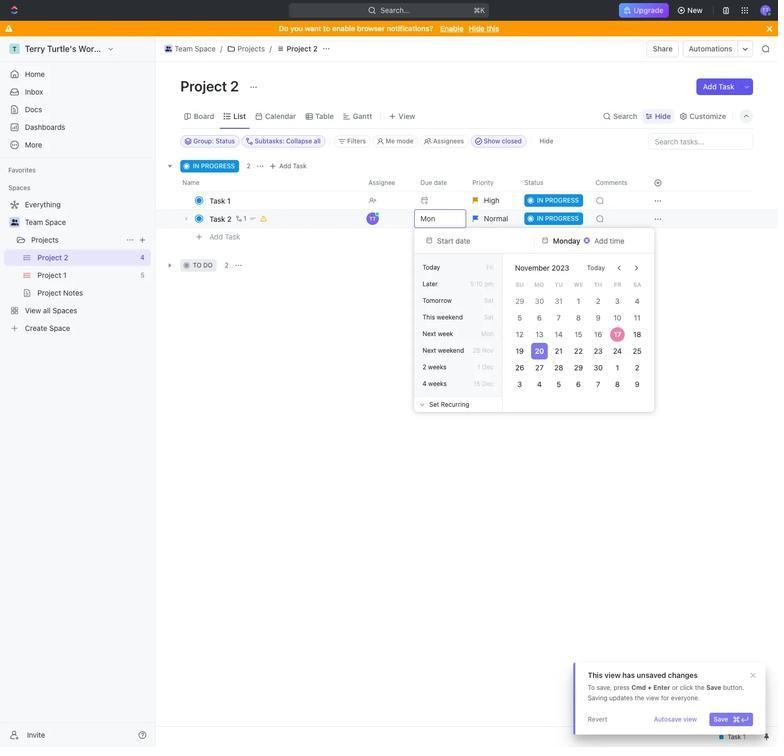 Task type: describe. For each thing, give the bounding box(es) containing it.
Due date text field
[[553, 236, 581, 245]]

assignees
[[433, 137, 464, 145]]

0 horizontal spatial the
[[635, 695, 645, 703]]

0 horizontal spatial 29
[[515, 297, 524, 306]]

save inside this view has unsaved changes to save, press cmd + enter or click the save button. saving updates the view for everyone.
[[707, 684, 722, 692]]

1 up task 2
[[227, 196, 231, 205]]

revert button
[[584, 713, 612, 727]]

add task for the top add task button
[[703, 82, 735, 91]]

1 vertical spatial 7
[[596, 380, 600, 389]]

1 vertical spatial view
[[646, 695, 660, 703]]

0 horizontal spatial 8
[[576, 314, 581, 322]]

everyone.
[[671, 695, 700, 703]]

fri
[[486, 264, 494, 271]]

15 for 15 dec
[[474, 380, 481, 388]]

31
[[555, 297, 563, 306]]

home
[[25, 70, 45, 79]]

15 for 15
[[575, 330, 583, 339]]

sa
[[634, 281, 642, 288]]

project 2 link
[[274, 43, 320, 55]]

nov
[[482, 347, 494, 355]]

1 horizontal spatial 29
[[574, 363, 583, 372]]

4 weeks
[[423, 380, 447, 388]]

share
[[653, 44, 673, 53]]

2 down th
[[596, 297, 601, 306]]

task 1 link
[[207, 193, 360, 208]]

november 2023
[[515, 264, 570, 272]]

or
[[672, 684, 678, 692]]

today button
[[581, 260, 612, 277]]

team inside sidebar navigation
[[25, 218, 43, 227]]

gantt
[[353, 112, 372, 120]]

1 horizontal spatial project
[[287, 44, 311, 53]]

changes
[[668, 671, 698, 680]]

automations button
[[684, 41, 738, 57]]

add for the top add task button
[[703, 82, 717, 91]]

12
[[516, 330, 524, 339]]

2 weeks
[[423, 363, 447, 371]]

11
[[634, 314, 641, 322]]

28
[[555, 363, 564, 372]]

save button
[[710, 713, 753, 727]]

1 / from the left
[[220, 44, 223, 53]]

do
[[279, 24, 289, 33]]

1 vertical spatial project
[[180, 77, 227, 95]]

favorites button
[[4, 164, 40, 177]]

+
[[648, 684, 652, 692]]

2 up list
[[230, 77, 239, 95]]

13
[[536, 330, 543, 339]]

0 horizontal spatial hide
[[469, 24, 485, 33]]

list
[[234, 112, 246, 120]]

24
[[614, 347, 622, 356]]

next weekend
[[423, 347, 464, 355]]

recurring
[[441, 401, 470, 408]]

21
[[555, 347, 563, 356]]

1 vertical spatial add task button
[[267, 160, 311, 173]]

search...
[[381, 6, 410, 15]]

1 horizontal spatial 5
[[557, 380, 561, 389]]

automations
[[689, 44, 733, 53]]

board
[[194, 112, 214, 120]]

set recurring
[[430, 401, 470, 408]]

tomorrow
[[423, 297, 452, 305]]

add task for the left add task button
[[210, 232, 240, 241]]

table link
[[313, 109, 334, 123]]

task down task 1
[[210, 214, 225, 223]]

1 inside button
[[244, 215, 247, 223]]

task down 1 button
[[225, 232, 240, 241]]

2 down 18
[[635, 363, 640, 372]]

favorites
[[8, 166, 36, 174]]

0 horizontal spatial project 2
[[180, 77, 242, 95]]

weeks for 4 weeks
[[429, 380, 447, 388]]

1 dec
[[478, 363, 494, 371]]

next week
[[423, 330, 453, 338]]

this weekend
[[423, 314, 463, 321]]

25 for 25
[[633, 347, 642, 356]]

view for this
[[605, 671, 621, 680]]

⌘k
[[474, 6, 485, 15]]

hide inside dropdown button
[[655, 112, 671, 120]]

0 vertical spatial user group image
[[165, 46, 172, 51]]

0 vertical spatial 9
[[596, 314, 601, 322]]

for
[[661, 695, 670, 703]]

0 horizontal spatial 3
[[518, 380, 522, 389]]

this for weekend
[[423, 314, 435, 321]]

projects inside sidebar navigation
[[31, 236, 59, 244]]

in progress
[[193, 162, 235, 170]]

5:10 pm
[[470, 280, 494, 288]]

task up task 2
[[210, 196, 225, 205]]

notifications?
[[387, 24, 433, 33]]

progress
[[201, 162, 235, 170]]

this
[[487, 24, 499, 33]]

1 horizontal spatial 4
[[537, 380, 542, 389]]

1 button
[[234, 214, 248, 224]]

to
[[588, 684, 595, 692]]

mon
[[481, 330, 494, 338]]

19
[[516, 347, 524, 356]]

autosave view
[[654, 716, 697, 724]]

14
[[555, 330, 563, 339]]

0 vertical spatial 7
[[557, 314, 561, 322]]

team space inside sidebar navigation
[[25, 218, 66, 227]]

home link
[[4, 66, 151, 83]]

enable
[[441, 24, 464, 33]]

gantt link
[[351, 109, 372, 123]]

1 horizontal spatial space
[[195, 44, 216, 53]]

docs
[[25, 105, 42, 114]]

later
[[423, 280, 438, 288]]

browser
[[357, 24, 385, 33]]

0 horizontal spatial 30
[[535, 297, 544, 306]]

autosave
[[654, 716, 682, 724]]

15 dec
[[474, 380, 494, 388]]

user group image inside tree
[[11, 219, 18, 226]]

1 horizontal spatial to
[[323, 24, 330, 33]]

Search tasks... text field
[[649, 134, 753, 149]]

inbox
[[25, 87, 43, 96]]

10
[[614, 314, 622, 322]]

hide inside button
[[540, 137, 554, 145]]

0 vertical spatial team space
[[175, 44, 216, 53]]

th
[[594, 281, 602, 288]]

1 horizontal spatial 9
[[635, 380, 640, 389]]



Task type: locate. For each thing, give the bounding box(es) containing it.
dec for 1 dec
[[482, 363, 494, 371]]

save
[[707, 684, 722, 692], [714, 716, 729, 724]]

Start date text field
[[437, 236, 524, 245]]

25 down 18
[[633, 347, 642, 356]]

1 horizontal spatial the
[[695, 684, 705, 692]]

calendar
[[265, 112, 296, 120]]

button.
[[723, 684, 745, 692]]

list link
[[231, 109, 246, 123]]

1 horizontal spatial projects link
[[225, 43, 268, 55]]

0 horizontal spatial today
[[423, 264, 440, 271]]

0 vertical spatial projects
[[238, 44, 265, 53]]

15 down 1 dec
[[474, 380, 481, 388]]

0 vertical spatial to
[[323, 24, 330, 33]]

view down "everyone."
[[684, 716, 697, 724]]

1 horizontal spatial 6
[[576, 380, 581, 389]]

0 vertical spatial team
[[175, 44, 193, 53]]

2 horizontal spatial 4
[[635, 297, 640, 306]]

0 vertical spatial projects link
[[225, 43, 268, 55]]

su
[[516, 281, 524, 288]]

0 vertical spatial weekend
[[437, 314, 463, 321]]

sat down the pm
[[484, 297, 494, 305]]

26
[[515, 363, 524, 372]]

2 25 from the left
[[633, 347, 642, 356]]

2 right the progress
[[247, 162, 251, 170]]

0 vertical spatial view
[[605, 671, 621, 680]]

1 vertical spatial 29
[[574, 363, 583, 372]]

the down the cmd
[[635, 695, 645, 703]]

this
[[423, 314, 435, 321], [588, 671, 603, 680]]

1 vertical spatial sat
[[484, 314, 494, 321]]

0 vertical spatial team space link
[[162, 43, 218, 55]]

has
[[623, 671, 635, 680]]

save down the "button." on the right of the page
[[714, 716, 729, 724]]

8
[[576, 314, 581, 322], [616, 380, 620, 389]]

0 vertical spatial 30
[[535, 297, 544, 306]]

2 horizontal spatial hide
[[655, 112, 671, 120]]

do you want to enable browser notifications? enable hide this
[[279, 24, 499, 33]]

1 vertical spatial 8
[[616, 380, 620, 389]]

1 vertical spatial add task
[[279, 162, 307, 170]]

3 down 26
[[518, 380, 522, 389]]

0 horizontal spatial user group image
[[11, 219, 18, 226]]

1 sat from the top
[[484, 297, 494, 305]]

1 vertical spatial team space link
[[25, 214, 149, 231]]

1 vertical spatial weekend
[[438, 347, 464, 355]]

sat
[[484, 297, 494, 305], [484, 314, 494, 321]]

0 vertical spatial project
[[287, 44, 311, 53]]

project 2 down you
[[287, 44, 318, 53]]

1 horizontal spatial add task
[[279, 162, 307, 170]]

30 down mo at the top
[[535, 297, 544, 306]]

week
[[438, 330, 453, 338]]

1 vertical spatial dec
[[482, 380, 494, 388]]

1 horizontal spatial 7
[[596, 380, 600, 389]]

cmd
[[632, 684, 646, 692]]

1 horizontal spatial hide
[[540, 137, 554, 145]]

next for next weekend
[[423, 347, 436, 355]]

8 up 22
[[576, 314, 581, 322]]

/
[[220, 44, 223, 53], [270, 44, 272, 53]]

27
[[535, 363, 544, 372]]

this inside this view has unsaved changes to save, press cmd + enter or click the save button. saving updates the view for everyone.
[[588, 671, 603, 680]]

2 dec from the top
[[482, 380, 494, 388]]

weeks for 2 weeks
[[428, 363, 447, 371]]

1 horizontal spatial add
[[279, 162, 291, 170]]

2 / from the left
[[270, 44, 272, 53]]

0 vertical spatial space
[[195, 44, 216, 53]]

mo
[[535, 281, 544, 288]]

7 down '31'
[[557, 314, 561, 322]]

6 up 13
[[537, 314, 542, 322]]

25 left nov
[[473, 347, 481, 355]]

dashboards link
[[4, 119, 151, 136]]

1 horizontal spatial projects
[[238, 44, 265, 53]]

docs link
[[4, 101, 151, 118]]

sidebar navigation
[[0, 36, 155, 748]]

add up customize
[[703, 82, 717, 91]]

to left do
[[193, 262, 202, 269]]

enable
[[332, 24, 355, 33]]

dec down 1 dec
[[482, 380, 494, 388]]

0 horizontal spatial to
[[193, 262, 202, 269]]

add down task 2
[[210, 232, 223, 241]]

2 horizontal spatial view
[[684, 716, 697, 724]]

add task button up customize
[[697, 79, 741, 95]]

team
[[175, 44, 193, 53], [25, 218, 43, 227]]

team space
[[175, 44, 216, 53], [25, 218, 66, 227]]

0 horizontal spatial 4
[[423, 380, 427, 388]]

hide
[[469, 24, 485, 33], [655, 112, 671, 120], [540, 137, 554, 145]]

dec down nov
[[482, 363, 494, 371]]

search
[[614, 112, 638, 120]]

team space link inside tree
[[25, 214, 149, 231]]

1 vertical spatial 3
[[518, 380, 522, 389]]

pm
[[485, 280, 494, 288]]

3 up 10
[[616, 297, 620, 306]]

0 horizontal spatial add task button
[[205, 231, 244, 243]]

next up the 2 weeks
[[423, 347, 436, 355]]

1 vertical spatial team space
[[25, 218, 66, 227]]

0 vertical spatial 6
[[537, 314, 542, 322]]

want
[[305, 24, 321, 33]]

the
[[695, 684, 705, 692], [635, 695, 645, 703]]

task up task 1 link
[[293, 162, 307, 170]]

user group image
[[165, 46, 172, 51], [11, 219, 18, 226]]

2 up "4 weeks"
[[423, 363, 427, 371]]

15 up 22
[[575, 330, 583, 339]]

0 horizontal spatial 15
[[474, 380, 481, 388]]

sat for this weekend
[[484, 314, 494, 321]]

29 down su
[[515, 297, 524, 306]]

5 up 12
[[518, 314, 522, 322]]

add task up task 1 link
[[279, 162, 307, 170]]

add task button up task 1 link
[[267, 160, 311, 173]]

view up save, on the right of the page
[[605, 671, 621, 680]]

add task
[[703, 82, 735, 91], [279, 162, 307, 170], [210, 232, 240, 241]]

fr
[[614, 281, 622, 288]]

0 vertical spatial the
[[695, 684, 705, 692]]

this up the to
[[588, 671, 603, 680]]

today inside today button
[[587, 264, 605, 272]]

add task button down task 2
[[205, 231, 244, 243]]

1 down 25 nov
[[478, 363, 481, 371]]

calendar link
[[263, 109, 296, 123]]

4 up 11
[[635, 297, 640, 306]]

0 vertical spatial next
[[423, 330, 436, 338]]

weekend up 'week'
[[437, 314, 463, 321]]

invite
[[27, 731, 45, 740]]

dec for 15 dec
[[482, 380, 494, 388]]

this for view
[[588, 671, 603, 680]]

0 vertical spatial dec
[[482, 363, 494, 371]]

0 horizontal spatial team space
[[25, 218, 66, 227]]

1 horizontal spatial team space
[[175, 44, 216, 53]]

1 vertical spatial 15
[[474, 380, 481, 388]]

weekend down 'week'
[[438, 347, 464, 355]]

today up th
[[587, 264, 605, 272]]

2 sat from the top
[[484, 314, 494, 321]]

1 down we
[[577, 297, 580, 306]]

inbox link
[[4, 84, 151, 100]]

1 25 from the left
[[473, 347, 481, 355]]

view for autosave
[[684, 716, 697, 724]]

save inside button
[[714, 716, 729, 724]]

project down you
[[287, 44, 311, 53]]

1 horizontal spatial view
[[646, 695, 660, 703]]

add for the left add task button
[[210, 232, 223, 241]]

add up task 1 link
[[279, 162, 291, 170]]

project 2 up board
[[180, 77, 242, 95]]

0 vertical spatial sat
[[484, 297, 494, 305]]

2023
[[552, 264, 570, 272]]

tree containing team space
[[4, 197, 151, 337]]

you
[[290, 24, 303, 33]]

updates
[[610, 695, 633, 703]]

25 for 25 nov
[[473, 347, 481, 355]]

project 2 inside project 2 link
[[287, 44, 318, 53]]

6 down 22
[[576, 380, 581, 389]]

to do
[[193, 262, 213, 269]]

add task button
[[697, 79, 741, 95], [267, 160, 311, 173], [205, 231, 244, 243]]

assignees button
[[420, 135, 469, 148]]

today up later
[[423, 264, 440, 271]]

2 next from the top
[[423, 347, 436, 355]]

hide button
[[536, 135, 558, 148]]

1 vertical spatial hide
[[655, 112, 671, 120]]

tree
[[4, 197, 151, 337]]

1 horizontal spatial 8
[[616, 380, 620, 389]]

1 horizontal spatial 30
[[594, 363, 603, 372]]

0 horizontal spatial projects
[[31, 236, 59, 244]]

1 vertical spatial space
[[45, 218, 66, 227]]

0 vertical spatial project 2
[[287, 44, 318, 53]]

1 horizontal spatial /
[[270, 44, 272, 53]]

save,
[[597, 684, 612, 692]]

1 vertical spatial save
[[714, 716, 729, 724]]

sat for tomorrow
[[484, 297, 494, 305]]

hide button
[[643, 109, 674, 123]]

0 horizontal spatial project
[[180, 77, 227, 95]]

this down tomorrow
[[423, 314, 435, 321]]

weekend
[[437, 314, 463, 321], [438, 347, 464, 355]]

today
[[423, 264, 440, 271], [587, 264, 605, 272]]

0 horizontal spatial 6
[[537, 314, 542, 322]]

22
[[574, 347, 583, 356]]

0 horizontal spatial 5
[[518, 314, 522, 322]]

29 down 22
[[574, 363, 583, 372]]

1 vertical spatial add
[[279, 162, 291, 170]]

weeks up "4 weeks"
[[428, 363, 447, 371]]

8 down 24
[[616, 380, 620, 389]]

task up customize
[[719, 82, 735, 91]]

0 vertical spatial 8
[[576, 314, 581, 322]]

4 down the 2 weeks
[[423, 380, 427, 388]]

1 horizontal spatial 25
[[633, 347, 642, 356]]

2 left 1 button
[[227, 214, 232, 223]]

1 vertical spatial 5
[[557, 380, 561, 389]]

1 horizontal spatial team space link
[[162, 43, 218, 55]]

0 vertical spatial add task button
[[697, 79, 741, 95]]

1 vertical spatial weeks
[[429, 380, 447, 388]]

board link
[[192, 109, 214, 123]]

1 vertical spatial team
[[25, 218, 43, 227]]

1 horizontal spatial team
[[175, 44, 193, 53]]

1 horizontal spatial this
[[588, 671, 603, 680]]

november
[[515, 264, 550, 272]]

0 vertical spatial save
[[707, 684, 722, 692]]

4 down 27
[[537, 380, 542, 389]]

2 down want
[[313, 44, 318, 53]]

next for next week
[[423, 330, 436, 338]]

5:10
[[470, 280, 483, 288]]

view
[[605, 671, 621, 680], [646, 695, 660, 703], [684, 716, 697, 724]]

project up board
[[180, 77, 227, 95]]

7 down 23
[[596, 380, 600, 389]]

unsaved
[[637, 671, 666, 680]]

tree inside sidebar navigation
[[4, 197, 151, 337]]

0 horizontal spatial /
[[220, 44, 223, 53]]

16
[[594, 330, 602, 339]]

30 down 23
[[594, 363, 603, 372]]

upgrade link
[[619, 3, 669, 18]]

project 2
[[287, 44, 318, 53], [180, 77, 242, 95]]

task 1
[[210, 196, 231, 205]]

weekend for next weekend
[[438, 347, 464, 355]]

9 down 18
[[635, 380, 640, 389]]

space inside tree
[[45, 218, 66, 227]]

2 vertical spatial add
[[210, 232, 223, 241]]

1 horizontal spatial 3
[[616, 297, 620, 306]]

view inside button
[[684, 716, 697, 724]]

1 dec from the top
[[482, 363, 494, 371]]

15
[[575, 330, 583, 339], [474, 380, 481, 388]]

1
[[227, 196, 231, 205], [244, 215, 247, 223], [577, 297, 580, 306], [478, 363, 481, 371], [616, 363, 620, 372]]

9 up 16
[[596, 314, 601, 322]]

revert
[[588, 716, 608, 724]]

1 vertical spatial to
[[193, 262, 202, 269]]

1 horizontal spatial project 2
[[287, 44, 318, 53]]

1 vertical spatial 9
[[635, 380, 640, 389]]

to
[[323, 24, 330, 33], [193, 262, 202, 269]]

dec
[[482, 363, 494, 371], [482, 380, 494, 388]]

1 right task 2
[[244, 215, 247, 223]]

0 vertical spatial 15
[[575, 330, 583, 339]]

click
[[680, 684, 694, 692]]

next left 'week'
[[423, 330, 436, 338]]

task 2
[[210, 214, 232, 223]]

spaces
[[8, 184, 30, 192]]

autosave view button
[[650, 713, 702, 727]]

add task down task 2
[[210, 232, 240, 241]]

add task up customize
[[703, 82, 735, 91]]

press
[[614, 684, 630, 692]]

weeks down the 2 weeks
[[429, 380, 447, 388]]

in
[[193, 162, 199, 170]]

saving
[[588, 695, 608, 703]]

0 vertical spatial 3
[[616, 297, 620, 306]]

tu
[[555, 281, 563, 288]]

new button
[[673, 2, 709, 19]]

search button
[[600, 109, 641, 123]]

0 horizontal spatial projects link
[[31, 232, 122, 249]]

1 down 24
[[616, 363, 620, 372]]

do
[[203, 262, 213, 269]]

0 vertical spatial this
[[423, 314, 435, 321]]

set
[[430, 401, 439, 408]]

view down +
[[646, 695, 660, 703]]

Add time text field
[[595, 236, 626, 245]]

0 horizontal spatial 9
[[596, 314, 601, 322]]

25 nov
[[473, 347, 494, 355]]

0 horizontal spatial team
[[25, 218, 43, 227]]

weekend for this weekend
[[437, 314, 463, 321]]

share button
[[647, 41, 679, 57]]

space
[[195, 44, 216, 53], [45, 218, 66, 227]]

to right want
[[323, 24, 330, 33]]

1 next from the top
[[423, 330, 436, 338]]

1 horizontal spatial today
[[587, 264, 605, 272]]

the right the click
[[695, 684, 705, 692]]

2 horizontal spatial add
[[703, 82, 717, 91]]

save left the "button." on the right of the page
[[707, 684, 722, 692]]

29
[[515, 297, 524, 306], [574, 363, 583, 372]]

2 right do
[[225, 262, 229, 269]]

0 vertical spatial weeks
[[428, 363, 447, 371]]

2 vertical spatial add task button
[[205, 231, 244, 243]]

customize button
[[676, 109, 730, 123]]

upgrade
[[634, 6, 664, 15]]

1 vertical spatial next
[[423, 347, 436, 355]]

18
[[634, 330, 642, 339]]

2 vertical spatial hide
[[540, 137, 554, 145]]

2 horizontal spatial add task button
[[697, 79, 741, 95]]

0 vertical spatial add
[[703, 82, 717, 91]]

table
[[315, 112, 334, 120]]

5 down 28
[[557, 380, 561, 389]]

1 vertical spatial this
[[588, 671, 603, 680]]

sat up mon
[[484, 314, 494, 321]]

1 vertical spatial 30
[[594, 363, 603, 372]]

customize
[[690, 112, 726, 120]]



Task type: vqa. For each thing, say whether or not it's contained in the screenshot.
the rightmost 6
yes



